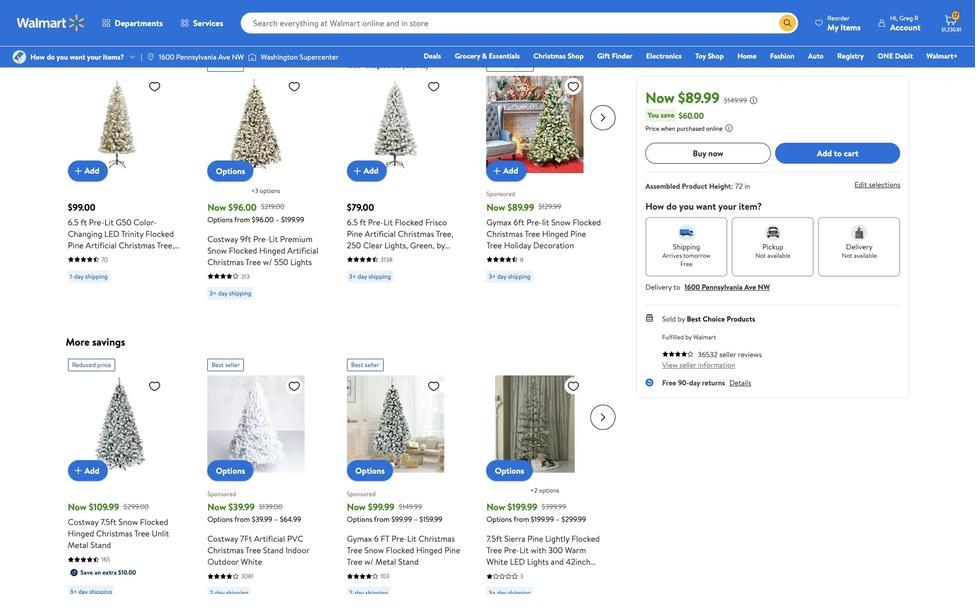 Task type: describe. For each thing, give the bounding box(es) containing it.
1000+ bought since yesterday
[[347, 61, 429, 70]]

$129.99
[[539, 202, 562, 212]]

0 vertical spatial $96.00
[[228, 201, 257, 214]]

90-
[[678, 378, 689, 388]]

best seller for now $39.99
[[212, 361, 240, 370]]

0 horizontal spatial 1600
[[159, 52, 174, 62]]

registry
[[838, 51, 864, 61]]

now inside sponsored now $89.99 $129.99 gymax 6ft pre-lit snow flocked christmas tree hinged pine tree holiday decoration
[[487, 201, 505, 214]]

$1,230.81
[[942, 26, 962, 33]]

product group containing now $89.99
[[487, 55, 603, 304]]

metal inside gymax 6 ft pre-lit christmas tree snow flocked hinged pine tree w/ metal stand
[[376, 557, 396, 568]]

premium
[[280, 233, 313, 245]]

gymax 6 ft pre-lit christmas tree snow flocked hinged pine tree w/ metal stand image
[[347, 376, 444, 473]]

seasonal
[[538, 568, 570, 580]]

best for now $96.00
[[212, 60, 224, 69]]

1 horizontal spatial 1600
[[685, 282, 700, 293]]

product group containing now $109.99
[[68, 355, 184, 595]]

edit selections button
[[855, 180, 901, 190]]

now
[[709, 148, 724, 159]]

by right fulfilled
[[686, 333, 692, 342]]

3138
[[381, 255, 393, 264]]

7.5ft inside 7.5ft sierra pine lightly flocked tree pre-lit with 300 warm white led lights and 42inch diameter - by seasonal llc
[[487, 533, 502, 545]]

6.5 for $79.00
[[347, 216, 358, 228]]

information
[[698, 360, 735, 371]]

costway 9ft pre-lit premium snow flocked hinged artificial christmas tree w/ 550 lights image
[[207, 76, 305, 173]]

clear
[[363, 240, 382, 251]]

bought inside similar items you might like based on what customers bought
[[148, 38, 171, 49]]

shop for christmas shop
[[568, 51, 584, 61]]

yesterday
[[403, 61, 429, 70]]

$159.99
[[420, 515, 443, 525]]

options inside sponsored now $39.99 $139.00 options from $39.99 – $64.99
[[207, 515, 233, 525]]

$64.99
[[280, 515, 301, 525]]

greg
[[900, 13, 913, 22]]

llc
[[572, 568, 586, 580]]

pickup
[[763, 242, 784, 252]]

add to cart image for $99.00
[[72, 165, 85, 177]]

options inside now $96.00 $219.00 options from $96.00 – $199.99
[[207, 214, 233, 225]]

now inside the now $109.99 $299.00 costway 7.5ft snow flocked hinged christmas tree unlit metal stand
[[68, 501, 87, 514]]

0 horizontal spatial free
[[662, 378, 676, 388]]

product group containing now $199.99
[[487, 355, 603, 595]]

washington supercenter
[[261, 52, 339, 62]]

christmas shop
[[534, 51, 584, 61]]

product group containing now $96.00
[[207, 55, 324, 304]]

artificial inside costway 7ft artificial pvc christmas tree stand indoor outdoor white
[[254, 533, 285, 545]]

do for how do you want your item?
[[667, 200, 677, 213]]

more savings
[[66, 335, 125, 349]]

christmas inside the now $109.99 $299.00 costway 7.5ft snow flocked hinged christmas tree unlit metal stand
[[96, 528, 132, 540]]

pickup not available
[[756, 242, 791, 260]]

time inside $99.00 6.5 ft pre-lit g50 color- changing led trinity flocked pine artificial christmas tree, green, by holiday time
[[134, 251, 151, 263]]

70
[[101, 255, 108, 264]]

on
[[86, 38, 94, 49]]

departments button
[[93, 10, 172, 36]]

costway for $96.00
[[207, 233, 238, 245]]

view
[[662, 360, 678, 371]]

legal information image
[[725, 124, 733, 132]]

green, inside $79.00 6.5 ft pre-lit flocked frisco pine artificial christmas tree, 250 clear lights, green, by holiday time
[[410, 240, 435, 251]]

from inside now $199.99 $399.99 options from $199.99 – $299.99
[[514, 515, 529, 525]]

christmas inside costway 9ft pre-lit premium snow flocked hinged artificial christmas tree w/ 550 lights
[[207, 256, 244, 268]]

165
[[101, 555, 110, 564]]

options link up +2
[[487, 461, 533, 482]]

departments
[[115, 17, 163, 29]]

since
[[387, 61, 401, 70]]

available for delivery
[[854, 251, 877, 260]]

hi,
[[890, 13, 898, 22]]

add to favorites list, 6.5 ft pre-lit g50 color-changing led trinity flocked pine artificial christmas tree, green, by holiday time image
[[148, 80, 161, 93]]

now $89.99
[[646, 87, 720, 108]]

from inside sponsored now $99.99 $149.99 options from $99.99 – $159.99
[[374, 515, 390, 525]]

lights for with
[[527, 557, 549, 568]]

add to favorites list, gymax 6 ft pre-lit christmas tree snow flocked hinged pine tree w/ metal stand image
[[428, 380, 440, 393]]

holiday inside $99.00 6.5 ft pre-lit g50 color- changing led trinity flocked pine artificial christmas tree, green, by holiday time
[[105, 251, 132, 263]]

now $199.99 $399.99 options from $199.99 – $299.99
[[487, 501, 586, 525]]

to for add
[[834, 148, 842, 159]]

now inside now $96.00 $219.00 options from $96.00 – $199.99
[[207, 201, 226, 214]]

delivery to 1600 pennsylvania ave nw
[[646, 282, 770, 293]]

white inside 7.5ft sierra pine lightly flocked tree pre-lit with 300 warm white led lights and 42inch diameter - by seasonal llc
[[487, 557, 508, 568]]

add to favorites list, 7.5ft sierra pine lightly flocked tree pre-lit with 300 warm white led lights and 42inch diameter - by seasonal llc image
[[567, 380, 580, 393]]

by inside 7.5ft sierra pine lightly flocked tree pre-lit with 300 warm white led lights and 42inch diameter - by seasonal llc
[[528, 568, 536, 580]]

options link for $99.99
[[347, 461, 393, 482]]

1 vertical spatial $96.00
[[252, 214, 274, 225]]

grocery & essentials link
[[450, 50, 525, 62]]

trinity
[[121, 228, 144, 240]]

customers
[[113, 38, 146, 49]]

17
[[953, 11, 959, 20]]

– inside sponsored now $39.99 $139.00 options from $39.99 – $64.99
[[274, 515, 278, 525]]

add up $109.99
[[85, 465, 100, 477]]

by inside $79.00 6.5 ft pre-lit flocked frisco pine artificial christmas tree, 250 clear lights, green, by holiday time
[[437, 240, 445, 251]]

36532 seller reviews
[[698, 350, 762, 360]]

details
[[730, 378, 751, 388]]

christmas inside $79.00 6.5 ft pre-lit flocked frisco pine artificial christmas tree, 250 clear lights, green, by holiday time
[[398, 228, 434, 240]]

1 horizontal spatial bought
[[366, 61, 386, 70]]

snow inside gymax 6 ft pre-lit christmas tree snow flocked hinged pine tree w/ metal stand
[[364, 545, 384, 557]]

you save $60.00
[[648, 110, 704, 121]]

sponsored for $89.99
[[487, 190, 515, 198]]

warm
[[565, 545, 586, 557]]

ft for $79.00
[[360, 216, 366, 228]]

delivery for to
[[646, 282, 672, 293]]

led inside $99.00 6.5 ft pre-lit g50 color- changing led trinity flocked pine artificial christmas tree, green, by holiday time
[[104, 228, 119, 240]]

$60.00
[[679, 110, 704, 121]]

now $96.00 $219.00 options from $96.00 – $199.99
[[207, 201, 304, 225]]

|
[[141, 52, 142, 62]]

in
[[745, 181, 750, 192]]

lightly
[[545, 533, 570, 545]]

reduced price for now $109.99
[[72, 361, 111, 370]]

toy shop link
[[691, 50, 729, 62]]

reviews
[[738, 350, 762, 360]]

do for how do you want your items?
[[47, 52, 55, 62]]

7.5ft inside the now $109.99 $299.00 costway 7.5ft snow flocked hinged christmas tree unlit metal stand
[[101, 517, 116, 528]]

1 horizontal spatial ave
[[745, 282, 756, 293]]

from inside now $96.00 $219.00 options from $96.00 – $199.99
[[234, 214, 250, 225]]

finder
[[612, 51, 633, 61]]

0 vertical spatial $99.99
[[368, 501, 395, 514]]

outdoor
[[207, 557, 239, 568]]

stand inside the now $109.99 $299.00 costway 7.5ft snow flocked hinged christmas tree unlit metal stand
[[90, 540, 111, 551]]

items
[[99, 24, 124, 38]]

2 vertical spatial $199.99
[[531, 515, 554, 525]]

buy now button
[[646, 143, 771, 164]]

cart
[[844, 148, 859, 159]]

gift finder link
[[593, 50, 637, 62]]

add button for $79.00
[[347, 160, 387, 181]]

lit for gymax
[[407, 533, 417, 545]]

one debit link
[[873, 50, 918, 62]]

1 horizontal spatial pennsylvania
[[702, 282, 743, 293]]

reduced for now $89.99
[[491, 60, 515, 69]]

flocked inside sponsored now $89.99 $129.99 gymax 6ft pre-lit snow flocked christmas tree hinged pine tree holiday decoration
[[573, 216, 601, 228]]

unlit
[[152, 528, 169, 540]]

$139.00
[[259, 502, 283, 512]]

holiday inside sponsored now $89.99 $129.99 gymax 6ft pre-lit snow flocked christmas tree hinged pine tree holiday decoration
[[504, 240, 531, 251]]

:
[[731, 181, 733, 192]]

pre- inside sponsored now $89.99 $129.99 gymax 6ft pre-lit snow flocked christmas tree hinged pine tree holiday decoration
[[527, 216, 542, 228]]

2 horizontal spatial 3+ day shipping
[[489, 272, 531, 281]]

led inside 7.5ft sierra pine lightly flocked tree pre-lit with 300 warm white led lights and 42inch diameter - by seasonal llc
[[510, 557, 525, 568]]

shop for toy shop
[[708, 51, 724, 61]]

you
[[648, 110, 659, 120]]

0 vertical spatial $39.99
[[228, 501, 255, 514]]

supercenter
[[300, 52, 339, 62]]

add for $79.00
[[364, 165, 379, 177]]

flocked inside 7.5ft sierra pine lightly flocked tree pre-lit with 300 warm white led lights and 42inch diameter - by seasonal llc
[[572, 533, 600, 545]]

seller for now $39.99
[[225, 361, 240, 370]]

save
[[80, 569, 93, 577]]

options for +2 options
[[539, 486, 559, 495]]

next slide for similar items you might like list image
[[591, 105, 616, 130]]

next slide for more savings list image
[[591, 405, 616, 430]]

$149.99 inside sponsored now $99.99 $149.99 options from $99.99 – $159.99
[[399, 502, 422, 512]]

0 horizontal spatial ave
[[218, 52, 230, 62]]

$89.99 inside sponsored now $89.99 $129.99 gymax 6ft pre-lit snow flocked christmas tree hinged pine tree holiday decoration
[[508, 201, 534, 214]]

pre- inside $79.00 6.5 ft pre-lit flocked frisco pine artificial christmas tree, 250 clear lights, green, by holiday time
[[368, 216, 384, 228]]

services button
[[172, 10, 232, 36]]

shipping arrives tomorrow free
[[663, 242, 711, 269]]

add to favorites list, 6.5 ft pre-lit flocked frisco pine artificial christmas tree, 250 clear lights, green, by holiday time image
[[428, 80, 440, 93]]

free inside shipping arrives tomorrow free
[[681, 260, 693, 269]]

with
[[531, 545, 546, 557]]

1 vertical spatial $199.99
[[508, 501, 538, 514]]

tree, inside $99.00 6.5 ft pre-lit g50 color- changing led trinity flocked pine artificial christmas tree, green, by holiday time
[[157, 240, 174, 251]]

$299.99
[[562, 515, 586, 525]]

by right the sold
[[678, 314, 685, 325]]

price for now $109.99
[[97, 361, 111, 370]]

frisco
[[425, 216, 447, 228]]

tree, inside $79.00 6.5 ft pre-lit flocked frisco pine artificial christmas tree, 250 clear lights, green, by holiday time
[[436, 228, 454, 240]]

7ft
[[240, 533, 252, 545]]

add for $99.00
[[85, 165, 100, 177]]

debit
[[895, 51, 913, 61]]

– inside now $96.00 $219.00 options from $96.00 – $199.99
[[276, 214, 279, 225]]

sold by best choice products
[[662, 314, 755, 325]]

9ft
[[240, 233, 251, 245]]

an
[[94, 569, 101, 577]]

now inside now $199.99 $399.99 options from $199.99 – $299.99
[[487, 501, 505, 514]]

price
[[646, 124, 660, 133]]

tree inside costway 9ft pre-lit premium snow flocked hinged artificial christmas tree w/ 550 lights
[[246, 256, 261, 268]]

gift finder
[[597, 51, 633, 61]]

intent image for shipping image
[[678, 225, 695, 241]]

pvc
[[287, 533, 304, 545]]

+2 options
[[530, 486, 559, 495]]

lit
[[542, 216, 549, 228]]

w/ inside costway 9ft pre-lit premium snow flocked hinged artificial christmas tree w/ 550 lights
[[263, 256, 272, 268]]

4.1925 stars out of 5, based on 36532 seller reviews element
[[662, 351, 694, 358]]

0 horizontal spatial pennsylvania
[[176, 52, 217, 62]]

fashion link
[[766, 50, 799, 62]]

pine inside gymax 6 ft pre-lit christmas tree snow flocked hinged pine tree w/ metal stand
[[445, 545, 460, 557]]

stand inside costway 7ft artificial pvc christmas tree stand indoor outdoor white
[[263, 545, 284, 557]]

best seller for now $96.00
[[212, 60, 240, 69]]

costway inside the now $109.99 $299.00 costway 7.5ft snow flocked hinged christmas tree unlit metal stand
[[68, 517, 99, 528]]

how for how do you want your items?
[[30, 52, 45, 62]]

pine inside $99.00 6.5 ft pre-lit g50 color- changing led trinity flocked pine artificial christmas tree, green, by holiday time
[[68, 240, 84, 251]]

1600 pennsylvania ave nw
[[159, 52, 244, 62]]

holiday inside $79.00 6.5 ft pre-lit flocked frisco pine artificial christmas tree, 250 clear lights, green, by holiday time
[[347, 251, 374, 263]]

shipping down 8
[[508, 272, 531, 281]]

72
[[735, 181, 743, 192]]



Task type: vqa. For each thing, say whether or not it's contained in the screenshot.
first Not from the right
yes



Task type: locate. For each thing, give the bounding box(es) containing it.
your down :
[[719, 200, 737, 213]]

edit selections
[[855, 180, 901, 190]]

313
[[241, 272, 250, 281]]

costway
[[207, 233, 238, 245], [68, 517, 99, 528], [207, 533, 238, 545]]

2 6.5 from the left
[[347, 216, 358, 228]]

options inside sponsored now $99.99 $149.99 options from $99.99 – $159.99
[[347, 515, 372, 525]]

costway 7ft artificial pvc christmas tree stand indoor outdoor white image
[[207, 376, 305, 473]]

not down intent image for pickup
[[756, 251, 766, 260]]

available for pickup
[[768, 251, 791, 260]]

0 horizontal spatial nw
[[232, 52, 244, 62]]

sponsored now $39.99 $139.00 options from $39.99 – $64.99
[[207, 490, 301, 525]]

reduced price for now $89.99
[[491, 60, 530, 69]]

6.5 ft pre-lit flocked frisco pine artificial christmas tree, 250 clear lights, green, by holiday time image
[[347, 76, 444, 173]]

lit inside 7.5ft sierra pine lightly flocked tree pre-lit with 300 warm white led lights and 42inch diameter - by seasonal llc
[[520, 545, 529, 557]]

1 vertical spatial nw
[[758, 282, 770, 293]]

$199.99 inside now $96.00 $219.00 options from $96.00 – $199.99
[[281, 214, 304, 225]]

0 horizontal spatial want
[[70, 52, 85, 62]]

2 ft from the left
[[360, 216, 366, 228]]

from up the 9ft
[[234, 214, 250, 225]]

want down based at top left
[[70, 52, 85, 62]]

available inside the delivery not available
[[854, 251, 877, 260]]

1600 pennsylvania ave nw button
[[685, 282, 770, 293]]

1 horizontal spatial w/
[[364, 557, 374, 568]]

now inside sponsored now $39.99 $139.00 options from $39.99 – $64.99
[[207, 501, 226, 514]]

1 not from the left
[[756, 251, 766, 260]]

 image for 1600
[[147, 53, 155, 61]]

lights,
[[384, 240, 408, 251]]

artificial right 7ft
[[254, 533, 285, 545]]

shop inside toy shop link
[[708, 51, 724, 61]]

product group containing $99.00
[[68, 55, 184, 304]]

free 90-day returns details
[[662, 378, 751, 388]]

0 vertical spatial do
[[47, 52, 55, 62]]

delivery for not
[[846, 242, 873, 252]]

best seller for now $99.99
[[351, 361, 379, 370]]

0 horizontal spatial 6.5
[[68, 216, 79, 228]]

price when purchased online
[[646, 124, 723, 133]]

available inside pickup not available
[[768, 251, 791, 260]]

you down product
[[679, 200, 694, 213]]

add inside button
[[817, 148, 832, 159]]

reduced down more
[[72, 361, 96, 370]]

1 vertical spatial led
[[510, 557, 525, 568]]

costway 9ft pre-lit premium snow flocked hinged artificial christmas tree w/ 550 lights
[[207, 233, 319, 268]]

ft
[[81, 216, 87, 228], [360, 216, 366, 228]]

lit right ft
[[407, 533, 417, 545]]

auto
[[808, 51, 824, 61]]

 image
[[248, 52, 257, 62]]

deals link
[[419, 50, 446, 62]]

–
[[276, 214, 279, 225], [274, 515, 278, 525], [414, 515, 418, 525], [556, 515, 560, 525]]

0 vertical spatial how
[[30, 52, 45, 62]]

seller for now $96.00
[[225, 60, 240, 69]]

0 horizontal spatial your
[[87, 52, 101, 62]]

2 horizontal spatial you
[[679, 200, 694, 213]]

walmart+ link
[[922, 50, 963, 62]]

options link for $39.99
[[207, 461, 254, 482]]

0 vertical spatial reduced
[[491, 60, 515, 69]]

0 vertical spatial $89.99
[[678, 87, 720, 108]]

pre- inside gymax 6 ft pre-lit christmas tree snow flocked hinged pine tree w/ metal stand
[[392, 533, 407, 545]]

shop left gift
[[568, 51, 584, 61]]

indoor
[[286, 545, 309, 557]]

add button
[[68, 160, 108, 181], [347, 160, 387, 181], [487, 160, 527, 181], [68, 461, 108, 482]]

hinged inside gymax 6 ft pre-lit christmas tree snow flocked hinged pine tree w/ metal stand
[[416, 545, 443, 557]]

your for item?
[[719, 200, 737, 213]]

to for delivery
[[674, 282, 680, 293]]

2 shop from the left
[[708, 51, 724, 61]]

2 not from the left
[[842, 251, 853, 260]]

walmart image
[[17, 15, 85, 31]]

1 vertical spatial your
[[719, 200, 737, 213]]

add left 'cart'
[[817, 148, 832, 159]]

+3
[[251, 186, 258, 195]]

1 horizontal spatial price
[[516, 60, 530, 69]]

flocked inside the now $109.99 $299.00 costway 7.5ft snow flocked hinged christmas tree unlit metal stand
[[140, 517, 168, 528]]

best for now $39.99
[[212, 361, 224, 370]]

0 horizontal spatial not
[[756, 251, 766, 260]]

gymax 6ft pre-lit snow flocked christmas tree hinged pine tree holiday decoration image
[[487, 76, 584, 173]]

3+ day shipping down '3138'
[[349, 272, 391, 281]]

– down the "$399.99"
[[556, 515, 560, 525]]

costway 7ft artificial pvc christmas tree stand indoor outdoor white
[[207, 533, 309, 568]]

0 horizontal spatial holiday
[[105, 251, 132, 263]]

product group
[[68, 55, 184, 304], [207, 55, 324, 304], [347, 55, 464, 304], [487, 55, 603, 304], [68, 355, 184, 595], [207, 355, 324, 595], [347, 355, 464, 595], [487, 355, 603, 595]]

$199.99 down +2
[[508, 501, 538, 514]]

assembled product height : 72 in
[[646, 181, 750, 192]]

lights right -
[[527, 557, 549, 568]]

0 vertical spatial you
[[127, 24, 143, 38]]

lights for artificial
[[290, 256, 312, 268]]

pre- down the $79.00
[[368, 216, 384, 228]]

1 horizontal spatial ft
[[360, 216, 366, 228]]

add to favorites list, costway 9ft pre-lit premium snow flocked hinged artificial christmas tree w/ 550 lights image
[[288, 80, 301, 93]]

price left christmas shop
[[516, 60, 530, 69]]

add button for sponsored
[[487, 160, 527, 181]]

do down walmart image
[[47, 52, 55, 62]]

1 horizontal spatial $149.99
[[724, 95, 747, 106]]

2 vertical spatial costway
[[207, 533, 238, 545]]

2 horizontal spatial 3+
[[489, 272, 496, 281]]

6ft
[[514, 216, 525, 228]]

hinged inside sponsored now $89.99 $129.99 gymax 6ft pre-lit snow flocked christmas tree hinged pine tree holiday decoration
[[542, 228, 569, 240]]

not inside the delivery not available
[[842, 251, 853, 260]]

lit for $79.00
[[384, 216, 393, 228]]

1 white from the left
[[241, 557, 262, 568]]

home
[[738, 51, 757, 61]]

artificial inside $99.00 6.5 ft pre-lit g50 color- changing led trinity flocked pine artificial christmas tree, green, by holiday time
[[86, 240, 117, 251]]

when
[[661, 124, 676, 133]]

add button for $99.00
[[68, 160, 108, 181]]

1 ft from the left
[[81, 216, 87, 228]]

$399.99
[[542, 502, 566, 512]]

1 vertical spatial do
[[667, 200, 677, 213]]

add up the $79.00
[[364, 165, 379, 177]]

3+ day shipping down 313
[[209, 289, 251, 298]]

by inside $99.00 6.5 ft pre-lit g50 color- changing led trinity flocked pine artificial christmas tree, green, by holiday time
[[94, 251, 103, 263]]

artificial inside costway 9ft pre-lit premium snow flocked hinged artificial christmas tree w/ 550 lights
[[287, 245, 319, 256]]

time inside $79.00 6.5 ft pre-lit flocked frisco pine artificial christmas tree, 250 clear lights, green, by holiday time
[[376, 251, 394, 263]]

flocked inside costway 9ft pre-lit premium snow flocked hinged artificial christmas tree w/ 550 lights
[[229, 245, 257, 256]]

$109.99
[[89, 501, 119, 514]]

shipping down '3138'
[[369, 272, 391, 281]]

christmas inside costway 7ft artificial pvc christmas tree stand indoor outdoor white
[[207, 545, 244, 557]]

lit inside gymax 6 ft pre-lit christmas tree snow flocked hinged pine tree w/ metal stand
[[407, 533, 417, 545]]

options link for $219.00
[[207, 160, 254, 181]]

pennsylvania up choice
[[702, 282, 743, 293]]

not for pickup
[[756, 251, 766, 260]]

costway for now
[[207, 533, 238, 545]]

product group containing now $99.99
[[347, 355, 464, 595]]

sponsored for $99.99
[[347, 490, 376, 499]]

flocked down $299.00 at the left bottom
[[140, 517, 168, 528]]

walmart
[[693, 333, 716, 342]]

0 horizontal spatial metal
[[68, 540, 88, 551]]

6
[[374, 533, 379, 545]]

how for how do you want your item?
[[646, 200, 664, 213]]

0 vertical spatial delivery
[[846, 242, 873, 252]]

you
[[127, 24, 143, 38], [57, 52, 68, 62], [679, 200, 694, 213]]

home link
[[733, 50, 762, 62]]

2 white from the left
[[487, 557, 508, 568]]

reduced
[[491, 60, 515, 69], [72, 361, 96, 370]]

from
[[234, 214, 250, 225], [234, 515, 250, 525], [374, 515, 390, 525], [514, 515, 529, 525]]

you down based at top left
[[57, 52, 68, 62]]

gymax inside gymax 6 ft pre-lit christmas tree snow flocked hinged pine tree w/ metal stand
[[347, 533, 372, 545]]

0 horizontal spatial 3+
[[209, 289, 217, 298]]

0 horizontal spatial gymax
[[347, 533, 372, 545]]

1 horizontal spatial you
[[127, 24, 143, 38]]

1 horizontal spatial green,
[[410, 240, 435, 251]]

options link up sponsored now $99.99 $149.99 options from $99.99 – $159.99
[[347, 461, 393, 482]]

delivery up the sold
[[646, 282, 672, 293]]

christmas inside gymax 6 ft pre-lit christmas tree snow flocked hinged pine tree w/ metal stand
[[419, 533, 455, 545]]

1600 down tomorrow
[[685, 282, 700, 293]]

learn more about strikethrough prices image
[[750, 96, 758, 105]]

$149.99 up the $159.99
[[399, 502, 422, 512]]

snow inside costway 9ft pre-lit premium snow flocked hinged artificial christmas tree w/ 550 lights
[[207, 245, 227, 256]]

ft inside $99.00 6.5 ft pre-lit g50 color- changing led trinity flocked pine artificial christmas tree, green, by holiday time
[[81, 216, 87, 228]]

best for now $99.99
[[351, 361, 363, 370]]

1 horizontal spatial nw
[[758, 282, 770, 293]]

0 horizontal spatial  image
[[13, 50, 26, 64]]

sponsored inside sponsored now $89.99 $129.99 gymax 6ft pre-lit snow flocked christmas tree hinged pine tree holiday decoration
[[487, 190, 515, 198]]

tree inside costway 7ft artificial pvc christmas tree stand indoor outdoor white
[[246, 545, 261, 557]]

pre- right the 9ft
[[253, 233, 269, 245]]

day
[[74, 272, 84, 281], [358, 272, 367, 281], [497, 272, 507, 281], [218, 289, 227, 298], [689, 378, 700, 388]]

1 vertical spatial 1600
[[685, 282, 700, 293]]

flocked right trinity
[[146, 228, 174, 240]]

view seller information link
[[662, 360, 735, 371]]

0 horizontal spatial delivery
[[646, 282, 672, 293]]

gymax inside sponsored now $89.99 $129.99 gymax 6ft pre-lit snow flocked christmas tree hinged pine tree holiday decoration
[[487, 216, 512, 228]]

7.5ft down $109.99
[[101, 517, 116, 528]]

flocked up the lights,
[[395, 216, 423, 228]]

+2
[[530, 486, 538, 495]]

bought down might
[[148, 38, 171, 49]]

you for how do you want your items?
[[57, 52, 68, 62]]

$99.99 left the $159.99
[[391, 515, 412, 525]]

ave
[[218, 52, 230, 62], [745, 282, 756, 293]]

6.5 for $99.00
[[68, 216, 79, 228]]

0 horizontal spatial white
[[241, 557, 262, 568]]

$199.99 down the "$399.99"
[[531, 515, 554, 525]]

like
[[175, 24, 191, 38]]

hinged down $129.99
[[542, 228, 569, 240]]

1 horizontal spatial options
[[539, 486, 559, 495]]

$39.99 down $139.00
[[252, 515, 272, 525]]

1 horizontal spatial want
[[696, 200, 716, 213]]

0 vertical spatial your
[[87, 52, 101, 62]]

add to favorites list, gymax 6ft pre-lit snow flocked christmas tree hinged pine tree holiday decoration image
[[567, 80, 580, 93]]

add to cart image for sponsored
[[491, 165, 503, 177]]

– down the $219.00
[[276, 214, 279, 225]]

pre- right ft
[[392, 533, 407, 545]]

nw left washington
[[232, 52, 244, 62]]

1 horizontal spatial 3+
[[349, 272, 356, 281]]

pennsylvania down like
[[176, 52, 217, 62]]

0 vertical spatial costway
[[207, 233, 238, 245]]

add to favorites list, costway 7.5ft snow flocked hinged christmas tree unlit metal stand image
[[148, 380, 161, 393]]

auto link
[[804, 50, 829, 62]]

0 horizontal spatial tree,
[[157, 240, 174, 251]]

 image for how
[[13, 50, 26, 64]]

to
[[834, 148, 842, 159], [674, 282, 680, 293]]

0 horizontal spatial ft
[[81, 216, 87, 228]]

1 vertical spatial free
[[662, 378, 676, 388]]

gymax left 6
[[347, 533, 372, 545]]

costway down $109.99
[[68, 517, 99, 528]]

1 vertical spatial metal
[[376, 557, 396, 568]]

delivery inside the delivery not available
[[846, 242, 873, 252]]

metal
[[68, 540, 88, 551], [376, 557, 396, 568]]

do down assembled
[[667, 200, 677, 213]]

w/
[[263, 256, 272, 268], [364, 557, 374, 568]]

reduced right &
[[491, 60, 515, 69]]

available down "intent image for delivery"
[[854, 251, 877, 260]]

christmas inside sponsored now $89.99 $129.99 gymax 6ft pre-lit snow flocked christmas tree hinged pine tree holiday decoration
[[487, 228, 523, 240]]

product group containing $79.00
[[347, 55, 464, 304]]

price
[[516, 60, 530, 69], [97, 361, 111, 370]]

fashion
[[770, 51, 795, 61]]

search icon image
[[784, 19, 792, 27]]

sponsored
[[487, 190, 515, 198], [207, 490, 236, 499], [347, 490, 376, 499]]

1-day shipping
[[70, 272, 108, 281]]

0 vertical spatial bought
[[148, 38, 171, 49]]

1 shop from the left
[[568, 51, 584, 61]]

price for now $89.99
[[516, 60, 530, 69]]

lit inside $99.00 6.5 ft pre-lit g50 color- changing led trinity flocked pine artificial christmas tree, green, by holiday time
[[105, 216, 114, 228]]

1 horizontal spatial $89.99
[[678, 87, 720, 108]]

sponsored inside sponsored now $39.99 $139.00 options from $39.99 – $64.99
[[207, 490, 236, 499]]

1 horizontal spatial stand
[[263, 545, 284, 557]]

you for similar items you might like based on what customers bought
[[127, 24, 143, 38]]

time down trinity
[[134, 251, 151, 263]]

0 vertical spatial metal
[[68, 540, 88, 551]]

you for how do you want your item?
[[679, 200, 694, 213]]

similar items you might like based on what customers bought
[[66, 24, 191, 49]]

0 horizontal spatial $149.99
[[399, 502, 422, 512]]

1 vertical spatial $39.99
[[252, 515, 272, 525]]

 image
[[13, 50, 26, 64], [147, 53, 155, 61]]

hinged down $109.99
[[68, 528, 94, 540]]

from inside sponsored now $39.99 $139.00 options from $39.99 – $64.99
[[234, 515, 250, 525]]

snow inside sponsored now $89.99 $129.99 gymax 6ft pre-lit snow flocked christmas tree hinged pine tree holiday decoration
[[551, 216, 571, 228]]

1000+
[[347, 61, 364, 70]]

holiday down trinity
[[105, 251, 132, 263]]

1 vertical spatial reduced price
[[72, 361, 111, 370]]

tree, right trinity
[[157, 240, 174, 251]]

price down savings
[[97, 361, 111, 370]]

6.5 down $99.00
[[68, 216, 79, 228]]

pre- down $99.00
[[89, 216, 105, 228]]

shop inside christmas shop link
[[568, 51, 584, 61]]

$149.99 left learn more about strikethrough prices "icon"
[[724, 95, 747, 106]]

– left the $159.99
[[414, 515, 418, 525]]

hi, greg r account
[[890, 13, 921, 33]]

now inside sponsored now $99.99 $149.99 options from $99.99 – $159.99
[[347, 501, 366, 514]]

0 horizontal spatial time
[[134, 251, 151, 263]]

ft down $99.00
[[81, 216, 87, 228]]

items
[[841, 21, 861, 33]]

not for delivery
[[842, 251, 853, 260]]

1 vertical spatial ave
[[745, 282, 756, 293]]

lit up the lights,
[[384, 216, 393, 228]]

christmas up 3081
[[207, 545, 244, 557]]

want for items?
[[70, 52, 85, 62]]

1 vertical spatial how
[[646, 200, 664, 213]]

white inside costway 7ft artificial pvc christmas tree stand indoor outdoor white
[[241, 557, 262, 568]]

reorder
[[828, 13, 850, 22]]

flocked inside gymax 6 ft pre-lit christmas tree snow flocked hinged pine tree w/ metal stand
[[386, 545, 414, 557]]

lit left with
[[520, 545, 529, 557]]

costway 7.5ft snow flocked hinged christmas tree unlit metal stand image
[[68, 376, 165, 473]]

lit inside costway 9ft pre-lit premium snow flocked hinged artificial christmas tree w/ 550 lights
[[269, 233, 278, 245]]

pre- up diameter
[[504, 545, 520, 557]]

-
[[523, 568, 526, 580]]

0 vertical spatial options
[[260, 186, 280, 195]]

7.5ft left sierra
[[487, 533, 502, 545]]

0 horizontal spatial you
[[57, 52, 68, 62]]

christmas down search search field
[[534, 51, 566, 61]]

pine inside 7.5ft sierra pine lightly flocked tree pre-lit with 300 warm white led lights and 42inch diameter - by seasonal llc
[[528, 533, 543, 545]]

from up ft
[[374, 515, 390, 525]]

1 6.5 from the left
[[68, 216, 79, 228]]

options link up +3
[[207, 160, 254, 181]]

metal inside the now $109.99 $299.00 costway 7.5ft snow flocked hinged christmas tree unlit metal stand
[[68, 540, 88, 551]]

shipping
[[673, 242, 700, 252]]

add to cart image
[[351, 165, 364, 177]]

not inside pickup not available
[[756, 251, 766, 260]]

2 horizontal spatial holiday
[[504, 240, 531, 251]]

1 vertical spatial options
[[539, 486, 559, 495]]

how down assembled
[[646, 200, 664, 213]]

0 vertical spatial nw
[[232, 52, 244, 62]]

flocked down the $299.99
[[572, 533, 600, 545]]

diameter
[[487, 568, 521, 580]]

add for sponsored
[[503, 165, 518, 177]]

christmas right clear
[[398, 228, 434, 240]]

0 vertical spatial free
[[681, 260, 693, 269]]

ft for $99.00
[[81, 216, 87, 228]]

$199.99 up premium
[[281, 214, 304, 225]]

from up sierra
[[514, 515, 529, 525]]

shipping
[[85, 272, 108, 281], [369, 272, 391, 281], [508, 272, 531, 281], [229, 289, 251, 298]]

selections
[[869, 180, 901, 190]]

$149.99
[[724, 95, 747, 106], [399, 502, 422, 512]]

1 horizontal spatial to
[[834, 148, 842, 159]]

artificial inside $79.00 6.5 ft pre-lit flocked frisco pine artificial christmas tree, 250 clear lights, green, by holiday time
[[365, 228, 396, 240]]

led left trinity
[[104, 228, 119, 240]]

1 time from the left
[[134, 251, 151, 263]]

1 horizontal spatial available
[[854, 251, 877, 260]]

tree inside the now $109.99 $299.00 costway 7.5ft snow flocked hinged christmas tree unlit metal stand
[[134, 528, 150, 540]]

options right +3
[[260, 186, 280, 195]]

shipping down 70 on the top left of the page
[[85, 272, 108, 281]]

lights inside costway 9ft pre-lit premium snow flocked hinged artificial christmas tree w/ 550 lights
[[290, 256, 312, 268]]

lights inside 7.5ft sierra pine lightly flocked tree pre-lit with 300 warm white led lights and 42inch diameter - by seasonal llc
[[527, 557, 549, 568]]

bought left since
[[366, 61, 386, 70]]

hinged down the $159.99
[[416, 545, 443, 557]]

tree, right the lights,
[[436, 228, 454, 240]]

$89.99 up 6ft
[[508, 201, 534, 214]]

decoration
[[533, 240, 574, 251]]

550
[[274, 256, 288, 268]]

42inch
[[566, 557, 591, 568]]

+3 options
[[251, 186, 280, 195]]

one
[[878, 51, 894, 61]]

lit for $99.00
[[105, 216, 114, 228]]

product
[[682, 181, 707, 192]]

your for items?
[[87, 52, 101, 62]]

Walmart Site-Wide search field
[[241, 13, 798, 34]]

pine inside sponsored now $89.99 $129.99 gymax 6ft pre-lit snow flocked christmas tree hinged pine tree holiday decoration
[[571, 228, 586, 240]]

– inside now $199.99 $399.99 options from $199.99 – $299.99
[[556, 515, 560, 525]]

reduced price down more savings
[[72, 361, 111, 370]]

product group containing now $39.99
[[207, 355, 324, 595]]

toy
[[695, 51, 706, 61]]

0 vertical spatial led
[[104, 228, 119, 240]]

arrives
[[663, 251, 682, 260]]

1 horizontal spatial do
[[667, 200, 677, 213]]

2 horizontal spatial stand
[[398, 557, 419, 568]]

7.5ft sierra pine lightly flocked tree pre-lit with 300 warm white led lights and 42inch diameter - by seasonal llc image
[[487, 376, 584, 473]]

1 available from the left
[[768, 251, 791, 260]]

pine inside $79.00 6.5 ft pre-lit flocked frisco pine artificial christmas tree, 250 clear lights, green, by holiday time
[[347, 228, 363, 240]]

0 vertical spatial lights
[[290, 256, 312, 268]]

your down on
[[87, 52, 101, 62]]

ft
[[381, 533, 390, 545]]

1 vertical spatial bought
[[366, 61, 386, 70]]

add up 6ft
[[503, 165, 518, 177]]

1 horizontal spatial white
[[487, 557, 508, 568]]

ft down the $79.00
[[360, 216, 366, 228]]

metal up save at the left
[[68, 540, 88, 551]]

more
[[66, 335, 90, 349]]

0 horizontal spatial green,
[[68, 251, 92, 263]]

0 horizontal spatial w/
[[263, 256, 272, 268]]

hinged inside the now $109.99 $299.00 costway 7.5ft snow flocked hinged christmas tree unlit metal stand
[[68, 528, 94, 540]]

6.5 inside $79.00 6.5 ft pre-lit flocked frisco pine artificial christmas tree, 250 clear lights, green, by holiday time
[[347, 216, 358, 228]]

christmas up 8
[[487, 228, 523, 240]]

services
[[193, 17, 223, 29]]

6.5 ft pre-lit g50 color-changing led trinity flocked pine artificial christmas tree, green, by holiday time image
[[68, 76, 165, 173]]

seller for now $99.99
[[365, 361, 379, 370]]

1 horizontal spatial holiday
[[347, 251, 374, 263]]

by up 1-day shipping
[[94, 251, 103, 263]]

sponsored now $99.99 $149.99 options from $99.99 – $159.99
[[347, 490, 443, 525]]

sponsored inside sponsored now $99.99 $149.99 options from $99.99 – $159.99
[[347, 490, 376, 499]]

reduced for now $109.99
[[72, 361, 96, 370]]

0 vertical spatial $149.99
[[724, 95, 747, 106]]

$99.00 6.5 ft pre-lit g50 color- changing led trinity flocked pine artificial christmas tree, green, by holiday time
[[68, 201, 174, 263]]

1 horizontal spatial  image
[[147, 53, 155, 61]]

intent image for delivery image
[[851, 225, 868, 241]]

now
[[646, 87, 675, 108], [207, 201, 226, 214], [487, 201, 505, 214], [68, 501, 87, 514], [207, 501, 226, 514], [347, 501, 366, 514], [487, 501, 505, 514]]

1 vertical spatial $89.99
[[508, 201, 534, 214]]

want for item?
[[696, 200, 716, 213]]

shipping down 313
[[229, 289, 251, 298]]

stand inside gymax 6 ft pre-lit christmas tree snow flocked hinged pine tree w/ metal stand
[[398, 557, 419, 568]]

hinged inside costway 9ft pre-lit premium snow flocked hinged artificial christmas tree w/ 550 lights
[[259, 245, 285, 256]]

0 horizontal spatial bought
[[148, 38, 171, 49]]

you inside similar items you might like based on what customers bought
[[127, 24, 143, 38]]

– inside sponsored now $99.99 $149.99 options from $99.99 – $159.99
[[414, 515, 418, 525]]

0 vertical spatial 7.5ft
[[101, 517, 116, 528]]

pre- inside $99.00 6.5 ft pre-lit g50 color- changing led trinity flocked pine artificial christmas tree, green, by holiday time
[[89, 216, 105, 228]]

from up 7ft
[[234, 515, 250, 525]]

christmas inside $99.00 6.5 ft pre-lit g50 color- changing led trinity flocked pine artificial christmas tree, green, by holiday time
[[119, 240, 155, 251]]

available down intent image for pickup
[[768, 251, 791, 260]]

2 available from the left
[[854, 251, 877, 260]]

1 vertical spatial reduced
[[72, 361, 96, 370]]

how down walmart image
[[30, 52, 45, 62]]

fulfilled
[[662, 333, 684, 342]]

snow up 103 on the left bottom
[[364, 545, 384, 557]]

$96.00 down the $219.00
[[252, 214, 274, 225]]

how
[[30, 52, 45, 62], [646, 200, 664, 213]]

holiday up 8
[[504, 240, 531, 251]]

snow inside the now $109.99 $299.00 costway 7.5ft snow flocked hinged christmas tree unlit metal stand
[[118, 517, 138, 528]]

1 vertical spatial w/
[[364, 557, 374, 568]]

holiday left '3138'
[[347, 251, 374, 263]]

add to cart image
[[72, 165, 85, 177], [491, 165, 503, 177], [72, 465, 85, 477]]

item?
[[739, 200, 762, 213]]

registry link
[[833, 50, 869, 62]]

buy
[[693, 148, 707, 159]]

$199.99
[[281, 214, 304, 225], [508, 501, 538, 514], [531, 515, 554, 525]]

ft inside $79.00 6.5 ft pre-lit flocked frisco pine artificial christmas tree, 250 clear lights, green, by holiday time
[[360, 216, 366, 228]]

Search search field
[[241, 13, 798, 34]]

artificial left 250
[[287, 245, 319, 256]]

w/ inside gymax 6 ft pre-lit christmas tree snow flocked hinged pine tree w/ metal stand
[[364, 557, 374, 568]]

green, inside $99.00 6.5 ft pre-lit g50 color- changing led trinity flocked pine artificial christmas tree, green, by holiday time
[[68, 251, 92, 263]]

flocked inside $79.00 6.5 ft pre-lit flocked frisco pine artificial christmas tree, 250 clear lights, green, by holiday time
[[395, 216, 423, 228]]

free left "90-"
[[662, 378, 676, 388]]

tree inside 7.5ft sierra pine lightly flocked tree pre-lit with 300 warm white led lights and 42inch diameter - by seasonal llc
[[487, 545, 502, 557]]

6.5 inside $99.00 6.5 ft pre-lit g50 color- changing led trinity flocked pine artificial christmas tree, green, by holiday time
[[68, 216, 79, 228]]

options inside now $199.99 $399.99 options from $199.99 – $299.99
[[487, 515, 512, 525]]

1 vertical spatial $99.99
[[391, 515, 412, 525]]

0 vertical spatial gymax
[[487, 216, 512, 228]]

2 horizontal spatial sponsored
[[487, 190, 515, 198]]

to left 'cart'
[[834, 148, 842, 159]]

options link
[[207, 160, 254, 181], [207, 461, 254, 482], [347, 461, 393, 482], [487, 461, 533, 482]]

intent image for pickup image
[[765, 225, 782, 241]]

1 horizontal spatial not
[[842, 251, 853, 260]]

sponsored for $39.99
[[207, 490, 236, 499]]

0 horizontal spatial 3+ day shipping
[[209, 289, 251, 298]]

$89.99 up $60.00
[[678, 87, 720, 108]]

your
[[87, 52, 101, 62], [719, 200, 737, 213]]

0 horizontal spatial reduced
[[72, 361, 96, 370]]

1600 right |
[[159, 52, 174, 62]]

0 horizontal spatial options
[[260, 186, 280, 195]]

1-
[[70, 272, 74, 281]]

pre- inside 7.5ft sierra pine lightly flocked tree pre-lit with 300 warm white led lights and 42inch diameter - by seasonal llc
[[504, 545, 520, 557]]

to down arrives
[[674, 282, 680, 293]]

1 horizontal spatial free
[[681, 260, 693, 269]]

options for +3 options
[[260, 186, 280, 195]]

flocked inside $99.00 6.5 ft pre-lit g50 color- changing led trinity flocked pine artificial christmas tree, green, by holiday time
[[146, 228, 174, 240]]

6.5 down the $79.00
[[347, 216, 358, 228]]

pre- inside costway 9ft pre-lit premium snow flocked hinged artificial christmas tree w/ 550 lights
[[253, 233, 269, 245]]

0 horizontal spatial do
[[47, 52, 55, 62]]

1 vertical spatial you
[[57, 52, 68, 62]]

1 horizontal spatial 3+ day shipping
[[349, 272, 391, 281]]

add to favorites list, costway 7ft artificial pvc christmas tree stand indoor outdoor white image
[[288, 380, 301, 393]]

returns
[[702, 378, 725, 388]]

sierra
[[504, 533, 526, 545]]

3
[[520, 572, 523, 581]]

1 vertical spatial delivery
[[646, 282, 672, 293]]

2 time from the left
[[376, 251, 394, 263]]

add to cart button
[[775, 143, 901, 164]]

1 vertical spatial costway
[[68, 517, 99, 528]]

1 horizontal spatial lights
[[527, 557, 549, 568]]

$10.00
[[118, 569, 136, 577]]

1 vertical spatial $149.99
[[399, 502, 422, 512]]

1 horizontal spatial reduced
[[491, 60, 515, 69]]

stand
[[90, 540, 111, 551], [263, 545, 284, 557], [398, 557, 419, 568]]



